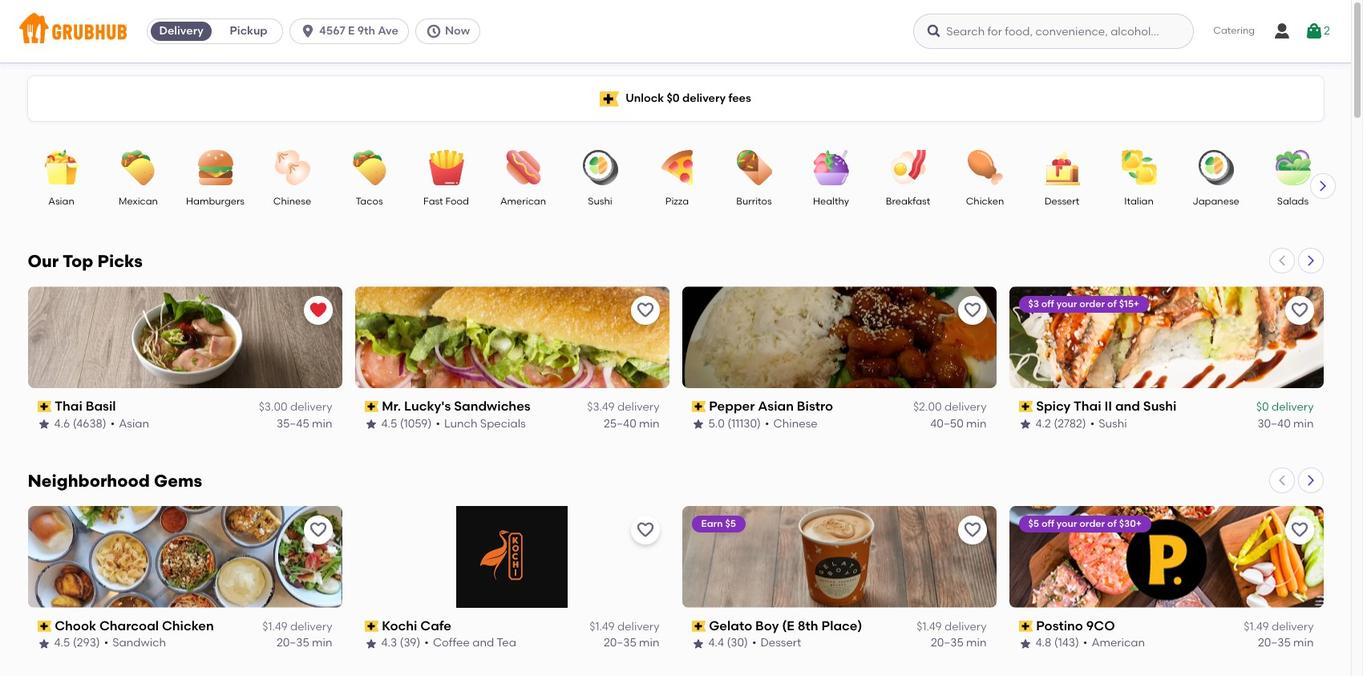 Task type: describe. For each thing, give the bounding box(es) containing it.
now
[[445, 24, 470, 38]]

• american
[[1083, 636, 1145, 650]]

pickup button
[[215, 18, 282, 44]]

(11130)
[[728, 417, 761, 430]]

(39)
[[400, 636, 421, 650]]

30–40 min
[[1258, 417, 1314, 430]]

spicy thai ii and sushi logo image
[[1009, 286, 1324, 388]]

• dessert
[[752, 636, 802, 650]]

Search for food, convenience, alcohol... search field
[[914, 14, 1195, 49]]

gelato boy (e 8th place)
[[709, 618, 863, 634]]

4.5 (1059)
[[381, 417, 432, 430]]

4567
[[319, 24, 345, 38]]

your for our top picks
[[1057, 298, 1078, 310]]

tea
[[497, 636, 516, 650]]

20–35 min for chook charcoal chicken
[[277, 636, 332, 650]]

$3.00 delivery
[[259, 400, 332, 414]]

2 $5 from the left
[[1029, 518, 1040, 529]]

4.6 (4638)
[[54, 417, 107, 430]]

boy
[[756, 618, 779, 634]]

ave
[[378, 24, 399, 38]]

delivery for postino 9co
[[1272, 620, 1314, 634]]

delivery for mr. lucky's sandwiches
[[618, 400, 660, 414]]

min for postino 9co
[[1294, 636, 1314, 650]]

unlock
[[626, 91, 664, 105]]

save this restaurant image for chook charcoal chicken
[[308, 520, 328, 540]]

proceed to checkout button
[[1108, 414, 1323, 443]]

delivery for chook charcoal chicken
[[290, 620, 332, 634]]

2
[[1324, 24, 1331, 38]]

tacos
[[356, 196, 383, 207]]

svg image for now
[[426, 23, 442, 39]]

$2.00
[[914, 400, 942, 414]]

(4638)
[[73, 417, 107, 430]]

off for our top picks
[[1042, 298, 1055, 310]]

mr.
[[382, 399, 401, 414]]

0 horizontal spatial chinese
[[273, 196, 311, 207]]

caret right icon image for our top picks
[[1305, 254, 1317, 267]]

0 vertical spatial $0
[[667, 91, 680, 105]]

earn
[[701, 518, 723, 529]]

saved restaurant button
[[304, 296, 332, 325]]

chook charcoal chicken
[[55, 618, 214, 634]]

4.5 for chook charcoal chicken
[[54, 636, 70, 650]]

4.5 (293)
[[54, 636, 100, 650]]

star icon image for gelato boy (e 8th place)
[[692, 637, 705, 650]]

$1.49 delivery for gelato boy (e 8th place)
[[917, 620, 987, 634]]

4.5 for mr. lucky's sandwiches
[[381, 417, 397, 430]]

0 vertical spatial caret right icon image
[[1317, 180, 1329, 193]]

our top picks
[[28, 251, 143, 271]]

pepper
[[709, 399, 755, 414]]

chook
[[55, 618, 96, 634]]

4.2 (2782)
[[1036, 417, 1087, 430]]

$0 delivery
[[1257, 400, 1314, 414]]

$1.49 for postino 9co
[[1244, 620, 1269, 634]]

(e
[[782, 618, 795, 634]]

5.0 (11130)
[[709, 417, 761, 430]]

2 button
[[1305, 17, 1331, 46]]

proceed
[[1157, 422, 1203, 435]]

mexican image
[[110, 150, 166, 185]]

catering button
[[1203, 13, 1266, 49]]

star icon image for pepper asian bistro
[[692, 418, 705, 431]]

1 vertical spatial dessert
[[761, 636, 802, 650]]

of for neighborhood gems
[[1108, 518, 1117, 529]]

subscription pass image for gelato boy (e 8th place)
[[692, 621, 706, 632]]

$3 off your order of $15+
[[1029, 298, 1140, 310]]

min for thai basil
[[312, 417, 332, 430]]

our
[[28, 251, 59, 271]]

$5 off your order of $30+
[[1029, 518, 1142, 529]]

(30)
[[727, 636, 748, 650]]

20–35 for kochi cafe
[[604, 636, 637, 650]]

4.8 (143)
[[1036, 636, 1079, 650]]

$1.49 delivery for kochi cafe
[[590, 620, 660, 634]]

asian for • asian
[[119, 417, 149, 430]]

35–45
[[277, 417, 309, 430]]

lucky's
[[404, 399, 451, 414]]

• for charcoal
[[104, 636, 108, 650]]

burritos image
[[726, 150, 782, 185]]

hamburgers
[[186, 196, 245, 207]]

now button
[[415, 18, 487, 44]]

0 vertical spatial dessert
[[1045, 196, 1080, 207]]

pepper asian bistro
[[709, 399, 833, 414]]

4.8
[[1036, 636, 1052, 650]]

4.6
[[54, 417, 70, 430]]

• for lucky's
[[436, 417, 440, 430]]

20–35 for gelato boy (e 8th place)
[[931, 636, 964, 650]]

• for basil
[[111, 417, 115, 430]]

pizza image
[[649, 150, 705, 185]]

mr. lucky's sandwiches
[[382, 399, 531, 414]]

1 vertical spatial sushi
[[1144, 399, 1177, 414]]

ii
[[1105, 399, 1113, 414]]

place)
[[822, 618, 863, 634]]

subscription pass image for our top picks
[[365, 401, 379, 413]]

caret left icon image for neighborhood gems
[[1276, 474, 1289, 487]]

20–35 min for gelato boy (e 8th place)
[[931, 636, 987, 650]]

american image
[[495, 150, 551, 185]]

svg image inside 4567 e 9th ave button
[[300, 23, 316, 39]]

(2782)
[[1054, 417, 1087, 430]]

svg image for 2
[[1305, 22, 1324, 41]]

2 thai from the left
[[1074, 399, 1102, 414]]

chicken image
[[957, 150, 1013, 185]]

healthy
[[813, 196, 849, 207]]

basil
[[86, 399, 116, 414]]

subscription pass image for pepper asian bistro
[[692, 401, 706, 413]]

postino
[[1036, 618, 1084, 634]]

0 vertical spatial sushi
[[588, 196, 613, 207]]

35–45 min
[[277, 417, 332, 430]]

25–40
[[604, 417, 637, 430]]

$1.49 delivery for chook charcoal chicken
[[263, 620, 332, 634]]

min for spicy thai ii and sushi
[[1294, 417, 1314, 430]]

coffee
[[433, 636, 470, 650]]

4567 e 9th ave button
[[290, 18, 415, 44]]

1 horizontal spatial sushi
[[1099, 417, 1127, 430]]

• for cafe
[[425, 636, 429, 650]]

e
[[348, 24, 355, 38]]

fees
[[729, 91, 751, 105]]

20–35 for postino 9co
[[1258, 636, 1291, 650]]

25–40 min
[[604, 417, 660, 430]]

gems
[[154, 471, 202, 491]]

thai basil
[[55, 399, 116, 414]]

proceed to checkout
[[1157, 422, 1273, 435]]

to
[[1206, 422, 1217, 435]]

asian for pepper asian bistro
[[758, 399, 794, 414]]

chook charcoal chicken logo image
[[28, 506, 342, 608]]

min for chook charcoal chicken
[[312, 636, 332, 650]]

(293)
[[73, 636, 100, 650]]

pickup
[[230, 24, 268, 38]]

burritos
[[737, 196, 772, 207]]

0 vertical spatial chicken
[[966, 196, 1004, 207]]

1 horizontal spatial american
[[1092, 636, 1145, 650]]

star icon image for thai basil
[[37, 418, 50, 431]]

asian image
[[33, 150, 89, 185]]



Task type: locate. For each thing, give the bounding box(es) containing it.
4 $1.49 delivery from the left
[[1244, 620, 1314, 634]]

of for our top picks
[[1108, 298, 1117, 310]]

delivery for pepper asian bistro
[[945, 400, 987, 414]]

postino 9co
[[1036, 618, 1115, 634]]

caret left icon image for our top picks
[[1276, 254, 1289, 267]]

2 $1.49 from the left
[[590, 620, 615, 634]]

order left $15+
[[1080, 298, 1105, 310]]

fast food
[[424, 196, 469, 207]]

1 vertical spatial $0
[[1257, 400, 1269, 414]]

0 vertical spatial caret left icon image
[[1276, 254, 1289, 267]]

subscription pass image left spicy
[[1019, 401, 1033, 413]]

0 vertical spatial off
[[1042, 298, 1055, 310]]

your for neighborhood gems
[[1057, 518, 1078, 529]]

sushi down ii
[[1099, 417, 1127, 430]]

thai left ii
[[1074, 399, 1102, 414]]

kochi cafe
[[382, 618, 452, 634]]

star icon image for kochi cafe
[[365, 637, 377, 650]]

2 horizontal spatial sushi
[[1144, 399, 1177, 414]]

min for mr. lucky's sandwiches
[[639, 417, 660, 430]]

1 $1.49 delivery from the left
[[263, 620, 332, 634]]

1 horizontal spatial save this restaurant image
[[1290, 520, 1309, 540]]

japanese
[[1193, 196, 1240, 207]]

kochi cafe logo image
[[457, 506, 568, 608]]

1 horizontal spatial and
[[1116, 399, 1141, 414]]

$0
[[667, 91, 680, 105], [1257, 400, 1269, 414]]

2 horizontal spatial asian
[[758, 399, 794, 414]]

• for boy
[[752, 636, 757, 650]]

caret right icon image for neighborhood gems
[[1305, 474, 1317, 487]]

min for pepper asian bistro
[[967, 417, 987, 430]]

20–35 min for postino 9co
[[1258, 636, 1314, 650]]

2 caret left icon image from the top
[[1276, 474, 1289, 487]]

0 vertical spatial of
[[1108, 298, 1117, 310]]

save this restaurant image for mr. lucky's sandwiches
[[636, 301, 655, 320]]

asian down asian image
[[48, 196, 74, 207]]

1 vertical spatial american
[[1092, 636, 1145, 650]]

your right $3 on the top
[[1057, 298, 1078, 310]]

2 vertical spatial sushi
[[1099, 417, 1127, 430]]

saved restaurant image
[[308, 301, 328, 320]]

0 horizontal spatial 4.5
[[54, 636, 70, 650]]

1 thai from the left
[[55, 399, 83, 414]]

2 vertical spatial caret right icon image
[[1305, 474, 1317, 487]]

• down basil
[[111, 417, 115, 430]]

star icon image for postino 9co
[[1019, 637, 1032, 650]]

0 horizontal spatial chicken
[[162, 618, 214, 634]]

4.4
[[709, 636, 724, 650]]

(1059)
[[400, 417, 432, 430]]

min for gelato boy (e 8th place)
[[967, 636, 987, 650]]

star icon image left 4.5 (1059)
[[365, 418, 377, 431]]

1 order from the top
[[1080, 298, 1105, 310]]

delivery for spicy thai ii and sushi
[[1272, 400, 1314, 414]]

star icon image left 4.3
[[365, 637, 377, 650]]

1 horizontal spatial $0
[[1257, 400, 1269, 414]]

2 20–35 from the left
[[604, 636, 637, 650]]

0 horizontal spatial and
[[473, 636, 494, 650]]

italian image
[[1111, 150, 1167, 185]]

1 vertical spatial caret left icon image
[[1276, 474, 1289, 487]]

20–35 min
[[277, 636, 332, 650], [604, 636, 660, 650], [931, 636, 987, 650], [1258, 636, 1314, 650]]

• right (143)
[[1083, 636, 1088, 650]]

$1.49 for chook charcoal chicken
[[263, 620, 288, 634]]

american down american image
[[500, 196, 546, 207]]

$1.49 for kochi cafe
[[590, 620, 615, 634]]

sushi up proceed
[[1144, 399, 1177, 414]]

0 vertical spatial and
[[1116, 399, 1141, 414]]

30–40
[[1258, 417, 1291, 430]]

japanese image
[[1188, 150, 1244, 185]]

caret left icon image down 30–40 min
[[1276, 474, 1289, 487]]

chinese image
[[264, 150, 320, 185]]

healthy image
[[803, 150, 859, 185]]

kochi
[[382, 618, 417, 634]]

main navigation navigation
[[0, 0, 1352, 63]]

1 your from the top
[[1057, 298, 1078, 310]]

star icon image left "4.4"
[[692, 637, 705, 650]]

neighborhood
[[28, 471, 150, 491]]

pizza
[[666, 196, 689, 207]]

0 horizontal spatial dessert
[[761, 636, 802, 650]]

sushi
[[588, 196, 613, 207], [1144, 399, 1177, 414], [1099, 417, 1127, 430]]

$3.00
[[259, 400, 288, 414]]

your
[[1057, 298, 1078, 310], [1057, 518, 1078, 529]]

2 vertical spatial asian
[[119, 417, 149, 430]]

$2.00 delivery
[[914, 400, 987, 414]]

subscription pass image left the thai basil
[[37, 401, 51, 413]]

1 vertical spatial 4.5
[[54, 636, 70, 650]]

subscription pass image left "mr."
[[365, 401, 379, 413]]

subscription pass image left pepper
[[692, 401, 706, 413]]

delivery for gelato boy (e 8th place)
[[945, 620, 987, 634]]

0 horizontal spatial svg image
[[300, 23, 316, 39]]

checkout
[[1220, 422, 1273, 435]]

1 horizontal spatial svg image
[[1305, 22, 1324, 41]]

thai basil logo image
[[28, 286, 342, 388]]

and left tea
[[473, 636, 494, 650]]

1 vertical spatial order
[[1080, 518, 1105, 529]]

postino 9co logo image
[[1009, 506, 1324, 608]]

food
[[446, 196, 469, 207]]

0 vertical spatial american
[[500, 196, 546, 207]]

subscription pass image for spicy thai ii and sushi
[[1019, 401, 1033, 413]]

american down 9co
[[1092, 636, 1145, 650]]

$0 up 30–40
[[1257, 400, 1269, 414]]

order left $30+
[[1080, 518, 1105, 529]]

delivery for thai basil
[[290, 400, 332, 414]]

caret left icon image
[[1276, 254, 1289, 267], [1276, 474, 1289, 487]]

subscription pass image left gelato
[[692, 621, 706, 632]]

save this restaurant image
[[636, 520, 655, 540], [1290, 520, 1309, 540]]

• right (293)
[[104, 636, 108, 650]]

$3
[[1029, 298, 1040, 310]]

earn $5
[[701, 518, 736, 529]]

svg image
[[1273, 22, 1292, 41], [300, 23, 316, 39], [927, 23, 943, 39]]

1 vertical spatial off
[[1042, 518, 1055, 529]]

0 horizontal spatial svg image
[[426, 23, 442, 39]]

off
[[1042, 298, 1055, 310], [1042, 518, 1055, 529]]

1 horizontal spatial chinese
[[774, 417, 818, 430]]

subscription pass image left chook
[[37, 621, 51, 632]]

save this restaurant image
[[636, 301, 655, 320], [963, 301, 982, 320], [1290, 301, 1309, 320], [308, 520, 328, 540], [963, 520, 982, 540]]

sushi image
[[572, 150, 628, 185]]

• right (39) on the bottom left
[[425, 636, 429, 650]]

0 horizontal spatial thai
[[55, 399, 83, 414]]

1 vertical spatial chinese
[[774, 417, 818, 430]]

caret left icon image down the salads on the top right
[[1276, 254, 1289, 267]]

2 of from the top
[[1108, 518, 1117, 529]]

subscription pass image left the kochi
[[365, 621, 379, 632]]

dessert image
[[1034, 150, 1090, 185]]

2 off from the top
[[1042, 518, 1055, 529]]

chicken down chicken 'image'
[[966, 196, 1004, 207]]

bistro
[[797, 399, 833, 414]]

star icon image for chook charcoal chicken
[[37, 637, 50, 650]]

star icon image left 4.2
[[1019, 418, 1032, 431]]

subscription pass image for neighborhood gems
[[365, 621, 379, 632]]

1 vertical spatial caret right icon image
[[1305, 254, 1317, 267]]

star icon image left 4.5 (293)
[[37, 637, 50, 650]]

off for neighborhood gems
[[1042, 518, 1055, 529]]

star icon image left 4.8 on the bottom of the page
[[1019, 637, 1032, 650]]

1 vertical spatial chicken
[[162, 618, 214, 634]]

• for asian
[[765, 417, 770, 430]]

9co
[[1087, 618, 1115, 634]]

3 $1.49 delivery from the left
[[917, 620, 987, 634]]

svg image
[[1305, 22, 1324, 41], [426, 23, 442, 39]]

2 your from the top
[[1057, 518, 1078, 529]]

chicken
[[966, 196, 1004, 207], [162, 618, 214, 634]]

1 $5 from the left
[[725, 518, 736, 529]]

breakfast
[[886, 196, 931, 207]]

20–35 min for kochi cafe
[[604, 636, 660, 650]]

hamburgers image
[[187, 150, 243, 185]]

gelato
[[709, 618, 753, 634]]

1 caret left icon image from the top
[[1276, 254, 1289, 267]]

tacos image
[[341, 150, 397, 185]]

order for our top picks
[[1080, 298, 1105, 310]]

svg image inside now button
[[426, 23, 442, 39]]

3 $1.49 from the left
[[917, 620, 942, 634]]

20–35 for chook charcoal chicken
[[277, 636, 309, 650]]

• lunch specials
[[436, 417, 526, 430]]

2 20–35 min from the left
[[604, 636, 660, 650]]

1 save this restaurant image from the left
[[636, 520, 655, 540]]

1 $1.49 from the left
[[263, 620, 288, 634]]

spicy thai ii and sushi
[[1036, 399, 1177, 414]]

4 $1.49 from the left
[[1244, 620, 1269, 634]]

subscription pass image
[[365, 401, 379, 413], [365, 621, 379, 632], [1019, 621, 1033, 632]]

subscription pass image left postino
[[1019, 621, 1033, 632]]

sandwiches
[[454, 399, 531, 414]]

order
[[1080, 298, 1105, 310], [1080, 518, 1105, 529]]

specials
[[480, 417, 526, 430]]

• down 'pepper asian bistro'
[[765, 417, 770, 430]]

star icon image left 4.6 at bottom left
[[37, 418, 50, 431]]

0 vertical spatial order
[[1080, 298, 1105, 310]]

1 vertical spatial your
[[1057, 518, 1078, 529]]

breakfast image
[[880, 150, 936, 185]]

chinese down chinese image
[[273, 196, 311, 207]]

1 horizontal spatial svg image
[[927, 23, 943, 39]]

pepper asian bistro logo image
[[682, 286, 997, 388]]

• sandwich
[[104, 636, 166, 650]]

charcoal
[[99, 618, 159, 634]]

and
[[1116, 399, 1141, 414], [473, 636, 494, 650]]

• for 9co
[[1083, 636, 1088, 650]]

dessert down gelato boy (e 8th place)
[[761, 636, 802, 650]]

2 $1.49 delivery from the left
[[590, 620, 660, 634]]

star icon image for mr. lucky's sandwiches
[[365, 418, 377, 431]]

9th
[[357, 24, 375, 38]]

dessert
[[1045, 196, 1080, 207], [761, 636, 802, 650]]

$1.49 delivery
[[263, 620, 332, 634], [590, 620, 660, 634], [917, 620, 987, 634], [1244, 620, 1314, 634]]

0 horizontal spatial $5
[[725, 518, 736, 529]]

subscription pass image for thai basil
[[37, 401, 51, 413]]

4 20–35 from the left
[[1258, 636, 1291, 650]]

fast food image
[[418, 150, 474, 185]]

3 20–35 from the left
[[931, 636, 964, 650]]

• down 'spicy thai ii and sushi'
[[1091, 417, 1095, 430]]

asian
[[48, 196, 74, 207], [758, 399, 794, 414], [119, 417, 149, 430]]

1 20–35 from the left
[[277, 636, 309, 650]]

• sushi
[[1091, 417, 1127, 430]]

of left $30+
[[1108, 518, 1117, 529]]

1 vertical spatial of
[[1108, 518, 1117, 529]]

0 vertical spatial chinese
[[273, 196, 311, 207]]

asian right (4638)
[[119, 417, 149, 430]]

4.4 (30)
[[709, 636, 748, 650]]

salads image
[[1265, 150, 1321, 185]]

your left $30+
[[1057, 518, 1078, 529]]

chicken up sandwich
[[162, 618, 214, 634]]

thai
[[55, 399, 83, 414], [1074, 399, 1102, 414]]

$1.49 for gelato boy (e 8th place)
[[917, 620, 942, 634]]

1 vertical spatial asian
[[758, 399, 794, 414]]

1 horizontal spatial $5
[[1029, 518, 1040, 529]]

sushi down sushi image
[[588, 196, 613, 207]]

• for thai
[[1091, 417, 1095, 430]]

svg image left now
[[426, 23, 442, 39]]

• asian
[[111, 417, 149, 430]]

0 vertical spatial 4.5
[[381, 417, 397, 430]]

asian up • chinese
[[758, 399, 794, 414]]

mexican
[[119, 196, 158, 207]]

save this restaurant image for pepper asian bistro
[[963, 301, 982, 320]]

• down the lucky's
[[436, 417, 440, 430]]

caret right icon image
[[1317, 180, 1329, 193], [1305, 254, 1317, 267], [1305, 474, 1317, 487]]

0 horizontal spatial asian
[[48, 196, 74, 207]]

4567 e 9th ave
[[319, 24, 399, 38]]

delivery
[[159, 24, 204, 38]]

3 20–35 min from the left
[[931, 636, 987, 650]]

4 20–35 min from the left
[[1258, 636, 1314, 650]]

svg image right 'catering' button
[[1305, 22, 1324, 41]]

4.3 (39)
[[381, 636, 421, 650]]

star icon image
[[37, 418, 50, 431], [365, 418, 377, 431], [692, 418, 705, 431], [1019, 418, 1032, 431], [37, 637, 50, 650], [365, 637, 377, 650], [692, 637, 705, 650], [1019, 637, 1032, 650]]

0 horizontal spatial sushi
[[588, 196, 613, 207]]

and right ii
[[1116, 399, 1141, 414]]

of
[[1108, 298, 1117, 310], [1108, 518, 1117, 529]]

$1.49 delivery for postino 9co
[[1244, 620, 1314, 634]]

0 vertical spatial asian
[[48, 196, 74, 207]]

min for kochi cafe
[[639, 636, 660, 650]]

sandwich
[[113, 636, 166, 650]]

chinese down bistro
[[774, 417, 818, 430]]

grubhub plus flag logo image
[[600, 91, 619, 106]]

order for neighborhood gems
[[1080, 518, 1105, 529]]

1 horizontal spatial asian
[[119, 417, 149, 430]]

2 horizontal spatial svg image
[[1273, 22, 1292, 41]]

0 horizontal spatial $0
[[667, 91, 680, 105]]

star icon image left 5.0 at right
[[692, 418, 705, 431]]

subscription pass image for chook charcoal chicken
[[37, 621, 51, 632]]

delivery
[[683, 91, 726, 105], [290, 400, 332, 414], [618, 400, 660, 414], [945, 400, 987, 414], [1272, 400, 1314, 414], [290, 620, 332, 634], [618, 620, 660, 634], [945, 620, 987, 634], [1272, 620, 1314, 634]]

• right (30)
[[752, 636, 757, 650]]

1 off from the top
[[1042, 298, 1055, 310]]

1 horizontal spatial chicken
[[966, 196, 1004, 207]]

2 order from the top
[[1080, 518, 1105, 529]]

0 vertical spatial your
[[1057, 298, 1078, 310]]

svg image inside 2 button
[[1305, 22, 1324, 41]]

• coffee and tea
[[425, 636, 516, 650]]

unlock $0 delivery fees
[[626, 91, 751, 105]]

1 horizontal spatial thai
[[1074, 399, 1102, 414]]

4.5 down chook
[[54, 636, 70, 650]]

catering
[[1214, 25, 1255, 36]]

1 vertical spatial and
[[473, 636, 494, 650]]

40–50 min
[[931, 417, 987, 430]]

1 horizontal spatial dessert
[[1045, 196, 1080, 207]]

$3.49
[[587, 400, 615, 414]]

subscription pass image
[[37, 401, 51, 413], [692, 401, 706, 413], [1019, 401, 1033, 413], [37, 621, 51, 632], [692, 621, 706, 632]]

1 of from the top
[[1108, 298, 1117, 310]]

delivery for kochi cafe
[[618, 620, 660, 634]]

0 horizontal spatial american
[[500, 196, 546, 207]]

min
[[312, 417, 332, 430], [639, 417, 660, 430], [967, 417, 987, 430], [1294, 417, 1314, 430], [312, 636, 332, 650], [639, 636, 660, 650], [967, 636, 987, 650], [1294, 636, 1314, 650]]

of left $15+
[[1108, 298, 1117, 310]]

star icon image for spicy thai ii and sushi
[[1019, 418, 1032, 431]]

4.5 down "mr."
[[381, 417, 397, 430]]

gelato boy (e 8th place) logo image
[[682, 506, 997, 608]]

1 20–35 min from the left
[[277, 636, 332, 650]]

dessert down dessert image on the top right
[[1045, 196, 1080, 207]]

mr. lucky's sandwiches logo image
[[355, 286, 669, 388]]

thai up 4.6 at bottom left
[[55, 399, 83, 414]]

salads
[[1278, 196, 1309, 207]]

2 save this restaurant image from the left
[[1290, 520, 1309, 540]]

delivery button
[[148, 18, 215, 44]]

1 horizontal spatial 4.5
[[381, 417, 397, 430]]

$5
[[725, 518, 736, 529], [1029, 518, 1040, 529]]

0 horizontal spatial save this restaurant image
[[636, 520, 655, 540]]

$0 right unlock
[[667, 91, 680, 105]]



Task type: vqa. For each thing, say whether or not it's contained in the screenshot.


